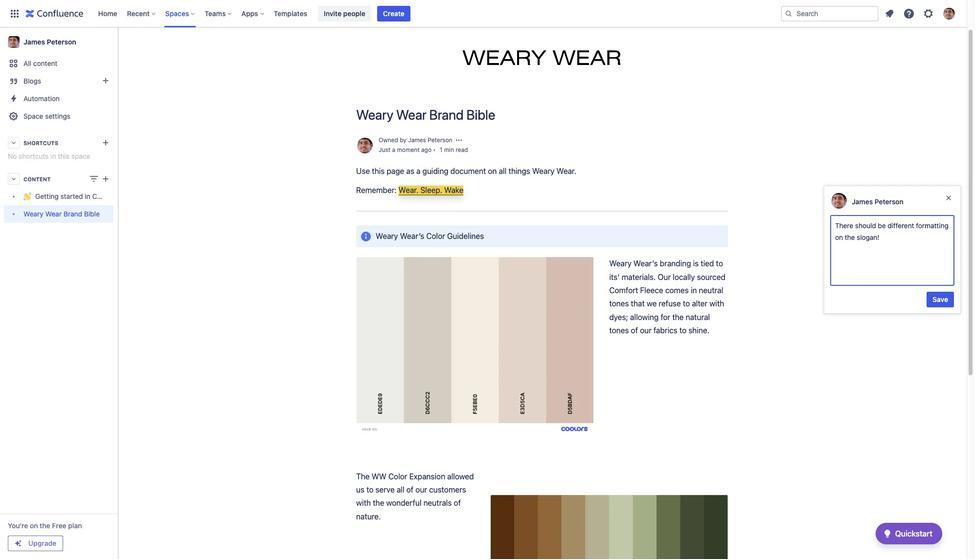 Task type: describe. For each thing, give the bounding box(es) containing it.
is
[[693, 259, 699, 268]]

2 horizontal spatial peterson
[[875, 198, 904, 206]]

sleep.
[[421, 186, 442, 195]]

serve
[[376, 486, 395, 495]]

be
[[878, 222, 886, 230]]

formatting
[[916, 222, 949, 230]]

Search field
[[781, 6, 879, 21]]

recent
[[127, 9, 150, 17]]

upgrade
[[28, 540, 56, 548]]

page
[[387, 167, 404, 176]]

owned by james peterson
[[379, 136, 453, 144]]

1 horizontal spatial wear.
[[557, 167, 577, 176]]

recent button
[[124, 6, 159, 21]]

space
[[23, 112, 43, 120]]

notification icon image
[[884, 8, 896, 19]]

neutrals
[[424, 499, 452, 508]]

1 horizontal spatial weary wear brand bible
[[356, 107, 495, 123]]

ww
[[372, 473, 387, 481]]

weary wear's branding is tied to its' materials. our locally sourced comfort fleece comes in neutral tones that we refuse to alter with dyes; allowing for the natural tones of our fabrics to shine.
[[610, 259, 728, 335]]

to left the alter
[[683, 300, 690, 309]]

content
[[33, 59, 57, 68]]

all for on
[[499, 167, 507, 176]]

spaces
[[165, 9, 189, 17]]

content
[[23, 176, 51, 182]]

expansion
[[409, 473, 445, 481]]

james inside space element
[[23, 38, 45, 46]]

james peterson link inside space element
[[4, 32, 114, 52]]

nature.
[[356, 513, 381, 522]]

weary wear brand bible link
[[4, 206, 114, 223]]

1 min read
[[440, 146, 468, 153]]

alter
[[692, 300, 708, 309]]

we
[[647, 300, 657, 309]]

automation link
[[4, 90, 114, 108]]

2 tones from the top
[[610, 327, 629, 335]]

space settings link
[[4, 108, 114, 125]]

automation
[[23, 94, 60, 103]]

home
[[98, 9, 117, 17]]

invite people
[[324, 9, 366, 17]]

color for guidelines
[[426, 232, 445, 241]]

on inside space element
[[30, 522, 38, 531]]

on inside there should be different formatting on the slogan!
[[836, 233, 843, 242]]

wake
[[444, 186, 464, 195]]

templates link
[[271, 6, 310, 21]]

ago
[[421, 146, 432, 153]]

with inside weary wear's branding is tied to its' materials. our locally sourced comfort fleece comes in neutral tones that we refuse to alter with dyes; allowing for the natural tones of our fabrics to shine.
[[710, 300, 725, 309]]

1 vertical spatial this
[[372, 167, 385, 176]]

space
[[71, 152, 90, 161]]

in for started
[[85, 193, 90, 201]]

create link
[[377, 6, 411, 21]]

slogan!
[[857, 233, 880, 242]]

its'
[[610, 273, 620, 282]]

invite
[[324, 9, 342, 17]]

tree inside space element
[[4, 188, 128, 223]]

for
[[661, 313, 671, 322]]

teams button
[[202, 6, 236, 21]]

quickstart
[[896, 530, 933, 539]]

getting
[[35, 193, 59, 201]]

use
[[356, 167, 370, 176]]

save button
[[927, 292, 954, 308]]

appswitcher icon image
[[9, 8, 21, 19]]

manage page ownership image
[[455, 137, 463, 145]]

comfort
[[610, 286, 638, 295]]

weary inside space element
[[23, 210, 43, 219]]

bible inside tree
[[84, 210, 100, 219]]

you're on the free plan
[[8, 522, 82, 531]]

teams
[[205, 9, 226, 17]]

1 horizontal spatial james peterson
[[852, 198, 904, 206]]

the ww color expansion allowed us to serve all of our customers with the wonderful neutrals of nature.
[[356, 473, 476, 522]]

wear's for color
[[400, 232, 424, 241]]

free
[[52, 522, 66, 531]]

apps
[[242, 9, 258, 17]]

content button
[[4, 170, 114, 188]]

0 vertical spatial wear
[[396, 107, 427, 123]]

locally
[[673, 273, 695, 282]]

shortcuts
[[23, 140, 58, 146]]

1 vertical spatial peterson
[[428, 136, 453, 144]]

weary right things
[[532, 167, 555, 176]]

shortcuts button
[[4, 134, 114, 152]]

search image
[[785, 10, 793, 17]]

space settings
[[23, 112, 70, 120]]

materials.
[[622, 273, 656, 282]]

the
[[356, 473, 370, 481]]

wonderful
[[386, 499, 422, 508]]

all for serve
[[397, 486, 405, 495]]

1 vertical spatial james peterson image
[[832, 193, 847, 209]]

premium image
[[14, 540, 22, 548]]

change view image
[[88, 173, 100, 185]]

banner containing home
[[0, 0, 967, 27]]

1 tones from the top
[[610, 300, 629, 309]]

fleece
[[640, 286, 664, 295]]

getting started in confluence link
[[4, 188, 128, 206]]

add shortcut image
[[100, 137, 112, 149]]

this inside space element
[[58, 152, 69, 161]]

2 vertical spatial james
[[852, 198, 873, 206]]

wear's for branding
[[634, 259, 658, 268]]

our
[[658, 273, 671, 282]]

plan
[[68, 522, 82, 531]]

1 horizontal spatial brand
[[429, 107, 464, 123]]

allowing
[[630, 313, 659, 322]]

apps button
[[239, 6, 268, 21]]

people
[[343, 9, 366, 17]]

natural
[[686, 313, 710, 322]]

use this page as a guiding document on all things weary wear.
[[356, 167, 579, 176]]

moment
[[397, 146, 420, 153]]



Task type: locate. For each thing, give the bounding box(es) containing it.
1 vertical spatial weary wear brand bible
[[23, 210, 100, 219]]

by
[[400, 136, 407, 144]]

james peterson image
[[357, 138, 373, 154], [832, 193, 847, 209]]

confluence image
[[25, 8, 83, 19], [25, 8, 83, 19]]

2 vertical spatial in
[[691, 286, 697, 295]]

global element
[[6, 0, 781, 27]]

0 vertical spatial brand
[[429, 107, 464, 123]]

tones
[[610, 300, 629, 309], [610, 327, 629, 335]]

1 horizontal spatial this
[[372, 167, 385, 176]]

1 vertical spatial brand
[[63, 210, 82, 219]]

settings
[[45, 112, 70, 120]]

james peterson link
[[4, 32, 114, 52], [408, 136, 453, 144], [852, 198, 904, 206]]

1 vertical spatial tones
[[610, 327, 629, 335]]

0 horizontal spatial james peterson image
[[357, 138, 373, 154]]

comes
[[666, 286, 689, 295]]

0 horizontal spatial on
[[30, 522, 38, 531]]

0 vertical spatial james
[[23, 38, 45, 46]]

1 horizontal spatial all
[[499, 167, 507, 176]]

guiding
[[423, 167, 449, 176]]

of up wonderful
[[407, 486, 414, 495]]

tree containing getting started in confluence
[[4, 188, 128, 223]]

wear. down as
[[399, 186, 419, 195]]

to right the us
[[367, 486, 374, 495]]

remember:
[[356, 186, 397, 195]]

wear's inside weary wear's branding is tied to its' materials. our locally sourced comfort fleece comes in neutral tones that we refuse to alter with dyes; allowing for the natural tones of our fabrics to shine.
[[634, 259, 658, 268]]

remember: wear. sleep. wake
[[356, 186, 464, 195]]

of down "customers"
[[454, 499, 461, 508]]

in inside tree
[[85, 193, 90, 201]]

wear's up "materials."
[[634, 259, 658, 268]]

brand up manage page ownership icon
[[429, 107, 464, 123]]

the inside space element
[[40, 522, 50, 531]]

dyes;
[[610, 313, 628, 322]]

tree
[[4, 188, 128, 223]]

blogs
[[23, 77, 41, 85]]

0 vertical spatial on
[[488, 167, 497, 176]]

this
[[58, 152, 69, 161], [372, 167, 385, 176]]

collapse sidebar image
[[107, 32, 128, 52]]

upgrade button
[[8, 537, 63, 552]]

0 horizontal spatial with
[[356, 499, 371, 508]]

our inside weary wear's branding is tied to its' materials. our locally sourced comfort fleece comes in neutral tones that we refuse to alter with dyes; allowing for the natural tones of our fabrics to shine.
[[640, 327, 652, 335]]

all up wonderful
[[397, 486, 405, 495]]

in down shortcuts dropdown button
[[50, 152, 56, 161]]

us
[[356, 486, 365, 495]]

bible
[[467, 107, 495, 123], [84, 210, 100, 219]]

2 horizontal spatial james
[[852, 198, 873, 206]]

james peterson inside space element
[[23, 38, 76, 46]]

color left guidelines
[[426, 232, 445, 241]]

1 vertical spatial with
[[356, 499, 371, 508]]

0 horizontal spatial peterson
[[47, 38, 76, 46]]

a right just
[[392, 146, 396, 153]]

shortcuts
[[19, 152, 49, 161]]

of inside weary wear's branding is tied to its' materials. our locally sourced comfort fleece comes in neutral tones that we refuse to alter with dyes; allowing for the natural tones of our fabrics to shine.
[[631, 327, 638, 335]]

0 horizontal spatial all
[[397, 486, 405, 495]]

to inside the ww color expansion allowed us to serve all of our customers with the wonderful neutrals of nature.
[[367, 486, 374, 495]]

document
[[451, 167, 486, 176]]

james up moment
[[408, 136, 426, 144]]

0 horizontal spatial bible
[[84, 210, 100, 219]]

weary up its'
[[610, 259, 632, 268]]

the down 'serve'
[[373, 499, 384, 508]]

0 vertical spatial all
[[499, 167, 507, 176]]

wear inside weary wear brand bible link
[[45, 210, 62, 219]]

2 vertical spatial james peterson link
[[852, 198, 904, 206]]

this down shortcuts dropdown button
[[58, 152, 69, 161]]

1 vertical spatial bible
[[84, 210, 100, 219]]

0 horizontal spatial our
[[416, 486, 427, 495]]

a right as
[[416, 167, 421, 176]]

the left free
[[40, 522, 50, 531]]

0 horizontal spatial wear
[[45, 210, 62, 219]]

weary wear brand bible up "owned by james peterson"
[[356, 107, 495, 123]]

color
[[426, 232, 445, 241], [389, 473, 407, 481]]

0 horizontal spatial brand
[[63, 210, 82, 219]]

wear down getting
[[45, 210, 62, 219]]

james peterson link up 'all content' link
[[4, 32, 114, 52]]

0 vertical spatial in
[[50, 152, 56, 161]]

0 horizontal spatial wear's
[[400, 232, 424, 241]]

0 horizontal spatial wear.
[[399, 186, 419, 195]]

2 horizontal spatial of
[[631, 327, 638, 335]]

check image
[[882, 529, 894, 540]]

space element
[[0, 27, 128, 560]]

banner
[[0, 0, 967, 27]]

color inside the ww color expansion allowed us to serve all of our customers with the wonderful neutrals of nature.
[[389, 473, 407, 481]]

0 vertical spatial of
[[631, 327, 638, 335]]

to
[[716, 259, 723, 268], [683, 300, 690, 309], [680, 327, 687, 335], [367, 486, 374, 495]]

wear's down remember: wear. sleep. wake
[[400, 232, 424, 241]]

weary right the panel info icon
[[376, 232, 398, 241]]

1 vertical spatial of
[[407, 486, 414, 495]]

2 horizontal spatial on
[[836, 233, 843, 242]]

james peterson image left just
[[357, 138, 373, 154]]

1 horizontal spatial wear's
[[634, 259, 658, 268]]

settings icon image
[[923, 8, 935, 19]]

0 horizontal spatial weary wear brand bible
[[23, 210, 100, 219]]

with
[[710, 300, 725, 309], [356, 499, 371, 508]]

0 vertical spatial james peterson image
[[357, 138, 373, 154]]

1 horizontal spatial james peterson image
[[832, 193, 847, 209]]

bible up read
[[467, 107, 495, 123]]

1 vertical spatial a
[[416, 167, 421, 176]]

weary wear brand bible down getting started in confluence link
[[23, 210, 100, 219]]

in inside weary wear's branding is tied to its' materials. our locally sourced comfort fleece comes in neutral tones that we refuse to alter with dyes; allowing for the natural tones of our fabrics to shine.
[[691, 286, 697, 295]]

spaces button
[[162, 6, 199, 21]]

in for shortcuts
[[50, 152, 56, 161]]

1 vertical spatial color
[[389, 473, 407, 481]]

started
[[60, 193, 83, 201]]

1 vertical spatial in
[[85, 193, 90, 201]]

close comment sidebar image
[[945, 194, 953, 202]]

0 horizontal spatial in
[[50, 152, 56, 161]]

with down neutral
[[710, 300, 725, 309]]

customers
[[429, 486, 466, 495]]

brand down started
[[63, 210, 82, 219]]

0 vertical spatial peterson
[[47, 38, 76, 46]]

different
[[888, 222, 915, 230]]

0 vertical spatial with
[[710, 300, 725, 309]]

templates
[[274, 9, 307, 17]]

james peterson up the content
[[23, 38, 76, 46]]

0 horizontal spatial a
[[392, 146, 396, 153]]

all
[[499, 167, 507, 176], [397, 486, 405, 495]]

james peterson link up ago
[[408, 136, 453, 144]]

create a page image
[[100, 173, 112, 185]]

peterson
[[47, 38, 76, 46], [428, 136, 453, 144], [875, 198, 904, 206]]

that
[[631, 300, 645, 309]]

1 horizontal spatial of
[[454, 499, 461, 508]]

1 horizontal spatial with
[[710, 300, 725, 309]]

brand
[[429, 107, 464, 123], [63, 210, 82, 219]]

there
[[836, 222, 854, 230]]

2 horizontal spatial james peterson link
[[852, 198, 904, 206]]

0 horizontal spatial james peterson link
[[4, 32, 114, 52]]

save
[[933, 296, 949, 304]]

confluence
[[92, 193, 128, 201]]

2 horizontal spatial in
[[691, 286, 697, 295]]

0 vertical spatial james peterson
[[23, 38, 76, 46]]

the inside weary wear's branding is tied to its' materials. our locally sourced comfort fleece comes in neutral tones that we refuse to alter with dyes; allowing for the natural tones of our fabrics to shine.
[[673, 313, 684, 322]]

brand inside tree
[[63, 210, 82, 219]]

on down there
[[836, 233, 843, 242]]

things
[[509, 167, 530, 176]]

our down expansion on the left bottom of page
[[416, 486, 427, 495]]

1 vertical spatial wear
[[45, 210, 62, 219]]

1 horizontal spatial in
[[85, 193, 90, 201]]

on right document
[[488, 167, 497, 176]]

neutral
[[699, 286, 724, 295]]

0 vertical spatial this
[[58, 152, 69, 161]]

refuse
[[659, 300, 681, 309]]

with inside the ww color expansion allowed us to serve all of our customers with the wonderful neutrals of nature.
[[356, 499, 371, 508]]

owned
[[379, 136, 398, 144]]

allowed
[[447, 473, 474, 481]]

color for expansion
[[389, 473, 407, 481]]

james peterson
[[23, 38, 76, 46], [852, 198, 904, 206]]

1 horizontal spatial james
[[408, 136, 426, 144]]

tones up dyes;
[[610, 300, 629, 309]]

0 horizontal spatial color
[[389, 473, 407, 481]]

panel info image
[[360, 231, 372, 243]]

getting started in confluence
[[35, 193, 128, 201]]

all inside the ww color expansion allowed us to serve all of our customers with the wonderful neutrals of nature.
[[397, 486, 405, 495]]

home link
[[95, 6, 120, 21]]

all content link
[[4, 55, 114, 72]]

weary inside weary wear's branding is tied to its' materials. our locally sourced comfort fleece comes in neutral tones that we refuse to alter with dyes; allowing for the natural tones of our fabrics to shine.
[[610, 259, 632, 268]]

Main content area, start typing to enter text. text field
[[836, 220, 951, 281]]

1 vertical spatial all
[[397, 486, 405, 495]]

wear's
[[400, 232, 424, 241], [634, 259, 658, 268]]

0 vertical spatial weary wear brand bible
[[356, 107, 495, 123]]

james up "all content"
[[23, 38, 45, 46]]

0 vertical spatial a
[[392, 146, 396, 153]]

1 horizontal spatial color
[[426, 232, 445, 241]]

1 vertical spatial wear's
[[634, 259, 658, 268]]

of down allowing
[[631, 327, 638, 335]]

tones down dyes;
[[610, 327, 629, 335]]

no
[[8, 152, 17, 161]]

1 vertical spatial wear.
[[399, 186, 419, 195]]

peterson up be
[[875, 198, 904, 206]]

peterson up "1"
[[428, 136, 453, 144]]

1 horizontal spatial on
[[488, 167, 497, 176]]

1 horizontal spatial bible
[[467, 107, 495, 123]]

0 vertical spatial james peterson link
[[4, 32, 114, 52]]

james peterson image up there
[[832, 193, 847, 209]]

quickstart button
[[876, 524, 943, 545]]

color up 'serve'
[[389, 473, 407, 481]]

to left "shine."
[[680, 327, 687, 335]]

to right the tied at the right of the page
[[716, 259, 723, 268]]

the down there
[[845, 233, 855, 242]]

0 horizontal spatial of
[[407, 486, 414, 495]]

james peterson link up be
[[852, 198, 904, 206]]

1 vertical spatial james peterson
[[852, 198, 904, 206]]

1 vertical spatial our
[[416, 486, 427, 495]]

help icon image
[[904, 8, 915, 19]]

james peterson up be
[[852, 198, 904, 206]]

just a moment ago
[[379, 146, 432, 153]]

guidelines
[[447, 232, 484, 241]]

should
[[856, 222, 877, 230]]

peterson inside space element
[[47, 38, 76, 46]]

there should be different formatting on the slogan!
[[836, 222, 951, 242]]

our inside the ww color expansion allowed us to serve all of our customers with the wonderful neutrals of nature.
[[416, 486, 427, 495]]

weary up owned
[[356, 107, 394, 123]]

the right for
[[673, 313, 684, 322]]

our down allowing
[[640, 327, 652, 335]]

0 vertical spatial color
[[426, 232, 445, 241]]

peterson up 'all content' link
[[47, 38, 76, 46]]

0 vertical spatial our
[[640, 327, 652, 335]]

0 horizontal spatial this
[[58, 152, 69, 161]]

1 horizontal spatial wear
[[396, 107, 427, 123]]

1 horizontal spatial a
[[416, 167, 421, 176]]

1 horizontal spatial our
[[640, 327, 652, 335]]

1 horizontal spatial james peterson link
[[408, 136, 453, 144]]

1 vertical spatial james
[[408, 136, 426, 144]]

invite people button
[[318, 6, 371, 21]]

weary wear's color guidelines
[[376, 232, 484, 241]]

tied
[[701, 259, 714, 268]]

on
[[488, 167, 497, 176], [836, 233, 843, 242], [30, 522, 38, 531]]

create
[[383, 9, 405, 17]]

1 horizontal spatial peterson
[[428, 136, 453, 144]]

0 horizontal spatial james peterson
[[23, 38, 76, 46]]

our
[[640, 327, 652, 335], [416, 486, 427, 495]]

with down the us
[[356, 499, 371, 508]]

read
[[456, 146, 468, 153]]

on right the you're
[[30, 522, 38, 531]]

your profile and preferences image
[[944, 8, 955, 19]]

blogs link
[[4, 72, 114, 90]]

just
[[379, 146, 391, 153]]

in up the alter
[[691, 286, 697, 295]]

0 vertical spatial wear's
[[400, 232, 424, 241]]

all left things
[[499, 167, 507, 176]]

you're
[[8, 522, 28, 531]]

1 vertical spatial james peterson link
[[408, 136, 453, 144]]

2 vertical spatial peterson
[[875, 198, 904, 206]]

1 vertical spatial on
[[836, 233, 843, 242]]

shine.
[[689, 327, 710, 335]]

james up should
[[852, 198, 873, 206]]

bible down getting started in confluence
[[84, 210, 100, 219]]

weary
[[356, 107, 394, 123], [532, 167, 555, 176], [23, 210, 43, 219], [376, 232, 398, 241], [610, 259, 632, 268]]

0 horizontal spatial james
[[23, 38, 45, 46]]

no shortcuts in this space
[[8, 152, 90, 161]]

in
[[50, 152, 56, 161], [85, 193, 90, 201], [691, 286, 697, 295]]

wear up "owned by james peterson"
[[396, 107, 427, 123]]

all
[[23, 59, 31, 68]]

create a blog image
[[100, 75, 112, 87]]

james
[[23, 38, 45, 46], [408, 136, 426, 144], [852, 198, 873, 206]]

this right use at top left
[[372, 167, 385, 176]]

weary wear brand bible inside space element
[[23, 210, 100, 219]]

wear
[[396, 107, 427, 123], [45, 210, 62, 219]]

2 vertical spatial on
[[30, 522, 38, 531]]

wear. right things
[[557, 167, 577, 176]]

the inside the ww color expansion allowed us to serve all of our customers with the wonderful neutrals of nature.
[[373, 499, 384, 508]]

2 vertical spatial of
[[454, 499, 461, 508]]

weary down getting
[[23, 210, 43, 219]]

0 vertical spatial bible
[[467, 107, 495, 123]]

in right started
[[85, 193, 90, 201]]

the inside there should be different formatting on the slogan!
[[845, 233, 855, 242]]

0 vertical spatial tones
[[610, 300, 629, 309]]

0 vertical spatial wear.
[[557, 167, 577, 176]]



Task type: vqa. For each thing, say whether or not it's contained in the screenshot.
⌘⌥4
no



